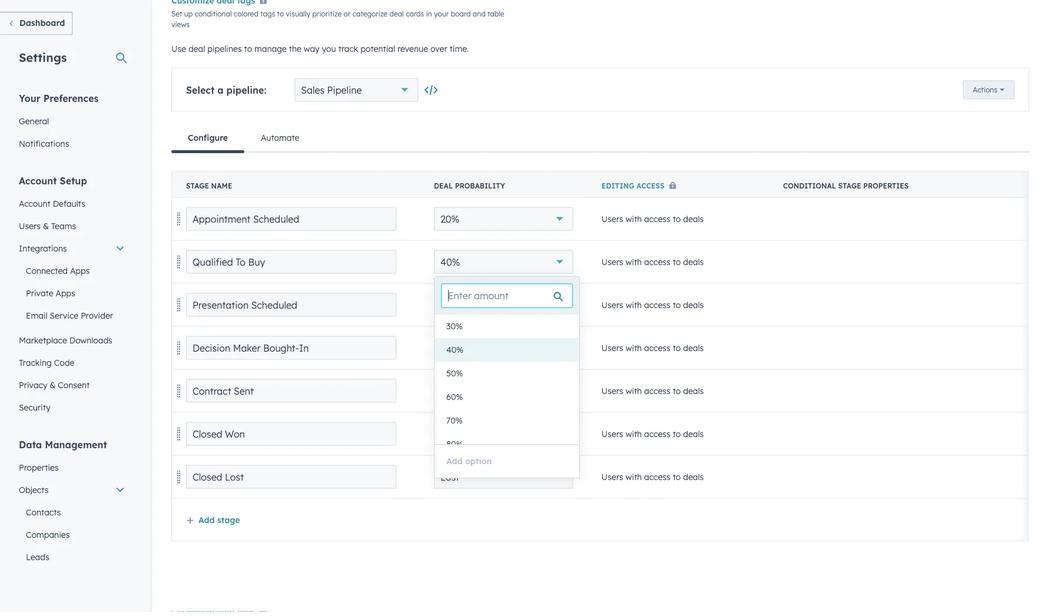 Task type: describe. For each thing, give the bounding box(es) containing it.
30% button
[[435, 315, 580, 338]]

stage name text field inside stage contract sent is currently in position 5. reorder it by using the up and down arrow keys. element
[[186, 379, 396, 403]]

automate
[[261, 133, 299, 143]]

90% button
[[434, 379, 573, 403]]

with for 20%
[[626, 214, 642, 224]]

notifications
[[19, 138, 69, 148]]

pro
[[1038, 394, 1048, 403]]

data management element
[[12, 438, 132, 612]]

deal inside set up conditional colored tags to visually prioritize or categorize deal cards in your board and table views
[[390, 10, 404, 19]]

email service provider
[[26, 310, 113, 320]]

users with access to deals for 20%
[[602, 214, 704, 224]]

0 horizontal spatial deal
[[188, 44, 205, 54]]

security link
[[12, 396, 132, 419]]

to for 60%
[[673, 300, 681, 310]]

open popover to copy the internal identifier of the stage. image
[[425, 85, 437, 96]]

& for users
[[43, 221, 49, 231]]

20%
[[441, 213, 459, 225]]

over
[[431, 44, 447, 54]]

edit
[[1023, 394, 1036, 403]]

add option
[[446, 456, 492, 467]]

40% inside dropdown button
[[441, 256, 460, 268]]

20% button
[[434, 207, 573, 231]]

marketplace
[[19, 335, 67, 345]]

defaults
[[53, 198, 85, 209]]

dashboard
[[19, 18, 65, 28]]

users with access to deals for lost
[[602, 472, 704, 482]]

deals for 80%
[[683, 343, 704, 353]]

won button
[[434, 422, 573, 446]]

users for 60%
[[602, 300, 624, 310]]

notifications link
[[12, 132, 132, 155]]

tracking code link
[[12, 351, 132, 374]]

access for lost
[[644, 472, 671, 482]]

deals for 40%
[[683, 257, 704, 267]]

90%
[[441, 385, 459, 397]]

connected apps
[[26, 265, 90, 276]]

80% button
[[434, 336, 573, 360]]

way
[[304, 44, 320, 54]]

to for won
[[673, 429, 681, 439]]

account defaults
[[19, 198, 85, 209]]

tags
[[260, 10, 275, 19]]

categorize
[[353, 10, 388, 19]]

30%
[[446, 321, 463, 332]]

you
[[322, 44, 336, 54]]

add stage
[[199, 515, 240, 525]]

use
[[171, 44, 186, 54]]

select
[[186, 84, 215, 96]]

pipelines
[[207, 44, 242, 54]]

access for 80%
[[644, 343, 671, 353]]

general
[[19, 116, 49, 126]]

stage for conditional
[[839, 181, 862, 190]]

stage
[[186, 181, 209, 190]]

pipeline
[[327, 84, 362, 96]]

dashboard link
[[0, 12, 73, 35]]

70%
[[446, 416, 463, 426]]

consent
[[58, 380, 90, 390]]

stage appointment scheduled is currently in position 1. reorder it by using the up and down arrow keys. element
[[172, 198, 1029, 241]]

provider
[[81, 310, 113, 320]]

access for 60%
[[644, 300, 671, 310]]

conditional stage properties
[[783, 181, 909, 190]]

add stage button
[[186, 515, 240, 525]]

tracking
[[19, 357, 52, 368]]

40% button
[[435, 338, 580, 362]]

in
[[426, 10, 432, 19]]

deals for won
[[683, 429, 704, 439]]

views
[[171, 20, 190, 29]]

apps for connected apps
[[70, 265, 90, 276]]

users inside users with access to deals edit pro
[[602, 386, 624, 396]]

lost button
[[434, 465, 573, 489]]

board
[[451, 10, 471, 19]]

probability
[[455, 181, 505, 190]]

colored
[[234, 10, 259, 19]]

service
[[50, 310, 78, 320]]

marketplace downloads
[[19, 335, 112, 345]]

access for 40%
[[644, 257, 671, 267]]

name
[[211, 181, 232, 190]]

with inside users with access to deals edit pro
[[626, 386, 642, 396]]

stage name text field for lost
[[186, 465, 396, 489]]

to inside set up conditional colored tags to visually prioritize or categorize deal cards in your board and table views
[[277, 10, 284, 19]]

table
[[488, 10, 505, 19]]

sales pipeline
[[301, 84, 362, 96]]

and
[[473, 10, 486, 19]]

data management
[[19, 439, 107, 450]]

deals inside users with access to deals edit pro
[[683, 386, 704, 396]]

stage closed lost is currently in position 7. reorder it by using the up and down arrow keys. element
[[172, 456, 1029, 499]]

track
[[339, 44, 358, 54]]

private apps link
[[12, 282, 132, 304]]

properties
[[864, 181, 909, 190]]

your preferences element
[[12, 92, 132, 155]]

your
[[19, 92, 41, 104]]

users for 80%
[[602, 343, 624, 353]]

editing
[[602, 181, 635, 190]]

add for add stage
[[199, 515, 215, 525]]

50% button
[[435, 362, 580, 386]]

properties link
[[12, 456, 132, 479]]

access inside users with access to deals edit pro
[[644, 386, 671, 396]]

downloads
[[69, 335, 112, 345]]

to for 40%
[[673, 257, 681, 267]]

option
[[465, 456, 492, 467]]

users with access to deals for 40%
[[602, 257, 704, 267]]

users inside account setup element
[[19, 221, 41, 231]]

privacy & consent link
[[12, 374, 132, 396]]

setup
[[60, 175, 87, 186]]

automate link
[[244, 124, 316, 152]]

to for 20%
[[673, 214, 681, 224]]

conditional
[[195, 10, 232, 19]]

stage closed won is currently in position 6. reorder it by using the up and down arrow keys. element
[[172, 413, 1029, 456]]



Task type: vqa. For each thing, say whether or not it's contained in the screenshot.
funky
no



Task type: locate. For each thing, give the bounding box(es) containing it.
0 horizontal spatial &
[[43, 221, 49, 231]]

80% inside button
[[446, 439, 463, 449]]

with up stage contract sent is currently in position 5. reorder it by using the up and down arrow keys. element
[[626, 343, 642, 353]]

users for lost
[[602, 472, 624, 482]]

account defaults link
[[12, 192, 132, 215]]

deal left cards
[[390, 10, 404, 19]]

account up account defaults
[[19, 175, 57, 186]]

stage contract sent is currently in position 5. reorder it by using the up and down arrow keys. element
[[172, 370, 1048, 413]]

access inside button
[[637, 181, 665, 190]]

1 with from the top
[[626, 214, 642, 224]]

apps up service
[[56, 288, 75, 298]]

stage name text field inside stage closed lost is currently in position 7. reorder it by using the up and down arrow keys. element
[[186, 465, 396, 489]]

1 vertical spatial apps
[[56, 288, 75, 298]]

5 users with access to deals from the top
[[602, 429, 704, 439]]

objects
[[19, 484, 49, 495]]

1 vertical spatial 60%
[[446, 392, 463, 402]]

50%
[[446, 368, 463, 379]]

users up stage presentation scheduled is currently in position 3. reorder it by using the up and down arrow keys. element
[[602, 257, 624, 267]]

users inside stage qualified to buy is currently in position 2. reorder it by using the up and down arrow keys. element
[[602, 257, 624, 267]]

users up stage contract sent is currently in position 5. reorder it by using the up and down arrow keys. element
[[602, 343, 624, 353]]

1 vertical spatial stage
[[217, 515, 240, 525]]

users with access to deals inside stage closed lost is currently in position 7. reorder it by using the up and down arrow keys. element
[[602, 472, 704, 482]]

with for 80%
[[626, 343, 642, 353]]

manage
[[254, 44, 287, 54]]

to for lost
[[673, 472, 681, 482]]

users inside stage appointment scheduled is currently in position 1. reorder it by using the up and down arrow keys. element
[[602, 214, 624, 224]]

to inside stage closed won is currently in position 6. reorder it by using the up and down arrow keys. element
[[673, 429, 681, 439]]

tab list
[[171, 124, 1030, 153]]

add for add option
[[446, 456, 463, 467]]

apps down integrations button
[[70, 265, 90, 276]]

access inside stage closed lost is currently in position 7. reorder it by using the up and down arrow keys. element
[[644, 472, 671, 482]]

deals inside stage qualified to buy is currently in position 2. reorder it by using the up and down arrow keys. element
[[683, 257, 704, 267]]

users inside stage closed won is currently in position 6. reorder it by using the up and down arrow keys. element
[[602, 429, 624, 439]]

apps for private apps
[[56, 288, 75, 298]]

management
[[45, 439, 107, 450]]

users with access to deals inside stage appointment scheduled is currently in position 1. reorder it by using the up and down arrow keys. element
[[602, 214, 704, 224]]

to inside stage closed lost is currently in position 7. reorder it by using the up and down arrow keys. element
[[673, 472, 681, 482]]

with inside stage decision maker bought-in is currently in position 4. reorder it by using the up and down arrow keys. element
[[626, 343, 642, 353]]

marketplace downloads link
[[12, 329, 132, 351]]

& inside privacy & consent link
[[50, 380, 56, 390]]

2 users with access to deals from the top
[[602, 257, 704, 267]]

tracking code
[[19, 357, 74, 368]]

account setup
[[19, 175, 87, 186]]

users with access to deals for won
[[602, 429, 704, 439]]

1 horizontal spatial add
[[446, 456, 463, 467]]

stage name
[[186, 181, 232, 190]]

with for won
[[626, 429, 642, 439]]

email
[[26, 310, 47, 320]]

cards
[[406, 10, 424, 19]]

1 vertical spatial deal
[[188, 44, 205, 54]]

the
[[289, 44, 302, 54]]

integrations
[[19, 243, 67, 253]]

account setup element
[[12, 174, 132, 419]]

60% down 50%
[[446, 392, 463, 402]]

connected apps link
[[12, 259, 132, 282]]

0 horizontal spatial add
[[199, 515, 215, 525]]

1 vertical spatial &
[[50, 380, 56, 390]]

Stage name text field
[[186, 207, 396, 231], [186, 250, 396, 274]]

0 vertical spatial 80%
[[441, 342, 460, 354]]

connected
[[26, 265, 68, 276]]

deals inside stage decision maker bought-in is currently in position 4. reorder it by using the up and down arrow keys. element
[[683, 343, 704, 353]]

7 deals from the top
[[683, 472, 704, 482]]

with down editing access
[[626, 214, 642, 224]]

potential
[[361, 44, 395, 54]]

users inside stage presentation scheduled is currently in position 3. reorder it by using the up and down arrow keys. element
[[602, 300, 624, 310]]

with down stage closed won is currently in position 6. reorder it by using the up and down arrow keys. element
[[626, 472, 642, 482]]

to inside stage appointment scheduled is currently in position 1. reorder it by using the up and down arrow keys. element
[[673, 214, 681, 224]]

stage name text field inside stage appointment scheduled is currently in position 1. reorder it by using the up and down arrow keys. element
[[186, 207, 396, 231]]

60% button
[[435, 386, 580, 409]]

users down stage contract sent is currently in position 5. reorder it by using the up and down arrow keys. element
[[602, 429, 624, 439]]

set
[[171, 10, 182, 19]]

access inside stage appointment scheduled is currently in position 1. reorder it by using the up and down arrow keys. element
[[644, 214, 671, 224]]

users up stage decision maker bought-in is currently in position 4. reorder it by using the up and down arrow keys. element
[[602, 300, 624, 310]]

privacy & consent
[[19, 380, 90, 390]]

lost
[[441, 471, 459, 483]]

1 account from the top
[[19, 175, 57, 186]]

4 deals from the top
[[683, 343, 704, 353]]

stage name text field for 60%
[[186, 293, 396, 317]]

users with access to deals inside stage decision maker bought-in is currently in position 4. reorder it by using the up and down arrow keys. element
[[602, 343, 704, 353]]

stage presentation scheduled is currently in position 3. reorder it by using the up and down arrow keys. element
[[172, 284, 1029, 327]]

60% up 30%
[[441, 299, 460, 311]]

5 deals from the top
[[683, 386, 704, 396]]

users with access to deals for 60%
[[602, 300, 704, 310]]

code
[[54, 357, 74, 368]]

pipeline stages element
[[171, 171, 1048, 541]]

access
[[637, 181, 665, 190], [644, 214, 671, 224], [644, 257, 671, 267], [644, 300, 671, 310], [644, 343, 671, 353], [644, 386, 671, 396], [644, 429, 671, 439], [644, 472, 671, 482]]

2 account from the top
[[19, 198, 51, 209]]

privacy
[[19, 380, 47, 390]]

integrations button
[[12, 237, 132, 259]]

0 vertical spatial &
[[43, 221, 49, 231]]

deals inside stage appointment scheduled is currently in position 1. reorder it by using the up and down arrow keys. element
[[683, 214, 704, 224]]

users up stage closed won is currently in position 6. reorder it by using the up and down arrow keys. element
[[602, 386, 624, 396]]

4 stage name text field from the top
[[186, 422, 396, 446]]

80% button
[[435, 433, 580, 456]]

with inside stage presentation scheduled is currently in position 3. reorder it by using the up and down arrow keys. element
[[626, 300, 642, 310]]

& left teams on the top left of the page
[[43, 221, 49, 231]]

with up stage decision maker bought-in is currently in position 4. reorder it by using the up and down arrow keys. element
[[626, 300, 642, 310]]

users up integrations
[[19, 221, 41, 231]]

with inside stage closed lost is currently in position 7. reorder it by using the up and down arrow keys. element
[[626, 472, 642, 482]]

40% up 50%
[[446, 345, 464, 355]]

up
[[184, 10, 193, 19]]

3 users with access to deals from the top
[[602, 300, 704, 310]]

users with access to deals inside stage presentation scheduled is currently in position 3. reorder it by using the up and down arrow keys. element
[[602, 300, 704, 310]]

users for 40%
[[602, 257, 624, 267]]

access for won
[[644, 429, 671, 439]]

to for 80%
[[673, 343, 681, 353]]

0 vertical spatial stage
[[839, 181, 862, 190]]

1 vertical spatial account
[[19, 198, 51, 209]]

stage qualified to buy is currently in position 2. reorder it by using the up and down arrow keys. element
[[172, 241, 1029, 284]]

add option button
[[446, 454, 492, 469]]

a
[[217, 84, 224, 96]]

1 vertical spatial 40%
[[446, 345, 464, 355]]

leads
[[26, 552, 49, 562]]

list box containing 30%
[[435, 315, 580, 456]]

5 stage name text field from the top
[[186, 465, 396, 489]]

users & teams
[[19, 221, 76, 231]]

with inside stage closed won is currently in position 6. reorder it by using the up and down arrow keys. element
[[626, 429, 642, 439]]

conditional
[[783, 181, 836, 190]]

actions button
[[963, 81, 1015, 100]]

2 deals from the top
[[683, 257, 704, 267]]

to inside users with access to deals edit pro
[[673, 386, 681, 396]]

1 horizontal spatial &
[[50, 380, 56, 390]]

0 vertical spatial 60%
[[441, 299, 460, 311]]

4 users with access to deals from the top
[[602, 343, 704, 353]]

stage name text field inside stage qualified to buy is currently in position 2. reorder it by using the up and down arrow keys. element
[[186, 250, 396, 274]]

users with access to deals for 80%
[[602, 343, 704, 353]]

6 deals from the top
[[683, 429, 704, 439]]

deal probability
[[434, 181, 505, 190]]

1 vertical spatial stage name text field
[[186, 250, 396, 274]]

70% button
[[435, 409, 580, 433]]

users down stage closed won is currently in position 6. reorder it by using the up and down arrow keys. element
[[602, 472, 624, 482]]

& right privacy
[[50, 380, 56, 390]]

access inside stage presentation scheduled is currently in position 3. reorder it by using the up and down arrow keys. element
[[644, 300, 671, 310]]

2 with from the top
[[626, 257, 642, 267]]

40% inside button
[[446, 345, 464, 355]]

email service provider link
[[12, 304, 132, 327]]

users inside stage decision maker bought-in is currently in position 4. reorder it by using the up and down arrow keys. element
[[602, 343, 624, 353]]

actions
[[973, 86, 998, 95]]

access inside stage decision maker bought-in is currently in position 4. reorder it by using the up and down arrow keys. element
[[644, 343, 671, 353]]

stage decision maker bought-in is currently in position 4. reorder it by using the up and down arrow keys. element
[[172, 327, 1029, 370]]

&
[[43, 221, 49, 231], [50, 380, 56, 390]]

1 horizontal spatial stage
[[839, 181, 862, 190]]

80% down 30%
[[441, 342, 460, 354]]

access inside stage qualified to buy is currently in position 2. reorder it by using the up and down arrow keys. element
[[644, 257, 671, 267]]

leads link
[[12, 546, 132, 568]]

40% button
[[434, 250, 573, 274]]

settings
[[19, 50, 67, 64]]

account up the users & teams
[[19, 198, 51, 209]]

0 vertical spatial apps
[[70, 265, 90, 276]]

stage name text field for 40%
[[186, 250, 396, 274]]

with inside stage qualified to buy is currently in position 2. reorder it by using the up and down arrow keys. element
[[626, 257, 642, 267]]

0 vertical spatial stage name text field
[[186, 207, 396, 231]]

2 stage name text field from the top
[[186, 336, 396, 360]]

3 deals from the top
[[683, 300, 704, 310]]

1 horizontal spatial deal
[[390, 10, 404, 19]]

access inside stage closed won is currently in position 6. reorder it by using the up and down arrow keys. element
[[644, 429, 671, 439]]

5 with from the top
[[626, 386, 642, 396]]

select a pipeline:
[[186, 84, 266, 96]]

0 horizontal spatial stage
[[217, 515, 240, 525]]

security
[[19, 402, 50, 412]]

40% down 20%
[[441, 256, 460, 268]]

deals inside stage closed lost is currently in position 7. reorder it by using the up and down arrow keys. element
[[683, 472, 704, 482]]

7 with from the top
[[626, 472, 642, 482]]

stage name text field for 80%
[[186, 336, 396, 360]]

stage for add
[[217, 515, 240, 525]]

or
[[344, 10, 351, 19]]

users for 20%
[[602, 214, 624, 224]]

1 vertical spatial add
[[199, 515, 215, 525]]

users down the editing
[[602, 214, 624, 224]]

editing access button
[[602, 181, 681, 190]]

0 vertical spatial add
[[446, 456, 463, 467]]

4 with from the top
[[626, 343, 642, 353]]

0 vertical spatial deal
[[390, 10, 404, 19]]

account for account setup
[[19, 175, 57, 186]]

with up stage closed won is currently in position 6. reorder it by using the up and down arrow keys. element
[[626, 386, 642, 396]]

configure
[[188, 133, 228, 143]]

& inside users & teams link
[[43, 221, 49, 231]]

users with access to deals inside stage qualified to buy is currently in position 2. reorder it by using the up and down arrow keys. element
[[602, 257, 704, 267]]

0 vertical spatial account
[[19, 175, 57, 186]]

general link
[[12, 110, 132, 132]]

with for 60%
[[626, 300, 642, 310]]

with for 40%
[[626, 257, 642, 267]]

add inside add option button
[[446, 456, 463, 467]]

3 stage name text field from the top
[[186, 379, 396, 403]]

users inside stage closed lost is currently in position 7. reorder it by using the up and down arrow keys. element
[[602, 472, 624, 482]]

preferences
[[43, 92, 99, 104]]

list box
[[435, 315, 580, 456]]

companies link
[[12, 523, 132, 546]]

time.
[[450, 44, 469, 54]]

0 vertical spatial 40%
[[441, 256, 460, 268]]

with for lost
[[626, 472, 642, 482]]

Stage name text field
[[186, 293, 396, 317], [186, 336, 396, 360], [186, 379, 396, 403], [186, 422, 396, 446], [186, 465, 396, 489]]

1 vertical spatial 80%
[[446, 439, 463, 449]]

revenue
[[398, 44, 428, 54]]

2 stage name text field from the top
[[186, 250, 396, 274]]

Enter amount search field
[[442, 284, 573, 308]]

60% inside 60% popup button
[[441, 299, 460, 311]]

users with access to deals inside stage closed won is currently in position 6. reorder it by using the up and down arrow keys. element
[[602, 429, 704, 439]]

to inside stage decision maker bought-in is currently in position 4. reorder it by using the up and down arrow keys. element
[[673, 343, 681, 353]]

stage name text field for won
[[186, 422, 396, 446]]

stage name text field inside stage closed won is currently in position 6. reorder it by using the up and down arrow keys. element
[[186, 422, 396, 446]]

apps
[[70, 265, 90, 276], [56, 288, 75, 298]]

40%
[[441, 256, 460, 268], [446, 345, 464, 355]]

access for 20%
[[644, 214, 671, 224]]

deals inside stage closed won is currently in position 6. reorder it by using the up and down arrow keys. element
[[683, 429, 704, 439]]

private apps
[[26, 288, 75, 298]]

tab list containing configure
[[171, 124, 1030, 153]]

with inside stage appointment scheduled is currently in position 1. reorder it by using the up and down arrow keys. element
[[626, 214, 642, 224]]

stage name text field inside stage decision maker bought-in is currently in position 4. reorder it by using the up and down arrow keys. element
[[186, 336, 396, 360]]

stage name text field inside stage presentation scheduled is currently in position 3. reorder it by using the up and down arrow keys. element
[[186, 293, 396, 317]]

deals
[[683, 214, 704, 224], [683, 257, 704, 267], [683, 300, 704, 310], [683, 343, 704, 353], [683, 386, 704, 396], [683, 429, 704, 439], [683, 472, 704, 482]]

1 stage name text field from the top
[[186, 207, 396, 231]]

1 stage name text field from the top
[[186, 293, 396, 317]]

stage name text field for 20%
[[186, 207, 396, 231]]

stage
[[839, 181, 862, 190], [217, 515, 240, 525]]

pipeline:
[[226, 84, 266, 96]]

private
[[26, 288, 53, 298]]

deal right use on the top left of the page
[[188, 44, 205, 54]]

with up stage presentation scheduled is currently in position 3. reorder it by using the up and down arrow keys. element
[[626, 257, 642, 267]]

& for privacy
[[50, 380, 56, 390]]

with down stage contract sent is currently in position 5. reorder it by using the up and down arrow keys. element
[[626, 429, 642, 439]]

sales pipeline button
[[295, 78, 418, 102]]

1 deals from the top
[[683, 214, 704, 224]]

6 with from the top
[[626, 429, 642, 439]]

deals for lost
[[683, 472, 704, 482]]

teams
[[51, 221, 76, 231]]

users for won
[[602, 429, 624, 439]]

deals for 60%
[[683, 300, 704, 310]]

deals inside stage presentation scheduled is currently in position 3. reorder it by using the up and down arrow keys. element
[[683, 300, 704, 310]]

deals for 20%
[[683, 214, 704, 224]]

add inside pipeline stages element
[[199, 515, 215, 525]]

configure link
[[171, 124, 244, 153]]

80% up the add option
[[446, 439, 463, 449]]

editing access
[[602, 181, 665, 190]]

with
[[626, 214, 642, 224], [626, 257, 642, 267], [626, 300, 642, 310], [626, 343, 642, 353], [626, 386, 642, 396], [626, 429, 642, 439], [626, 472, 642, 482]]

80% inside popup button
[[441, 342, 460, 354]]

account for account defaults
[[19, 198, 51, 209]]

3 with from the top
[[626, 300, 642, 310]]

6 users with access to deals from the top
[[602, 472, 704, 482]]

to inside stage presentation scheduled is currently in position 3. reorder it by using the up and down arrow keys. element
[[673, 300, 681, 310]]

to
[[277, 10, 284, 19], [244, 44, 252, 54], [673, 214, 681, 224], [673, 257, 681, 267], [673, 300, 681, 310], [673, 343, 681, 353], [673, 386, 681, 396], [673, 429, 681, 439], [673, 472, 681, 482]]

set up conditional colored tags to visually prioritize or categorize deal cards in your board and table views
[[171, 10, 505, 29]]

60% inside 60% button
[[446, 392, 463, 402]]

1 users with access to deals from the top
[[602, 214, 704, 224]]



